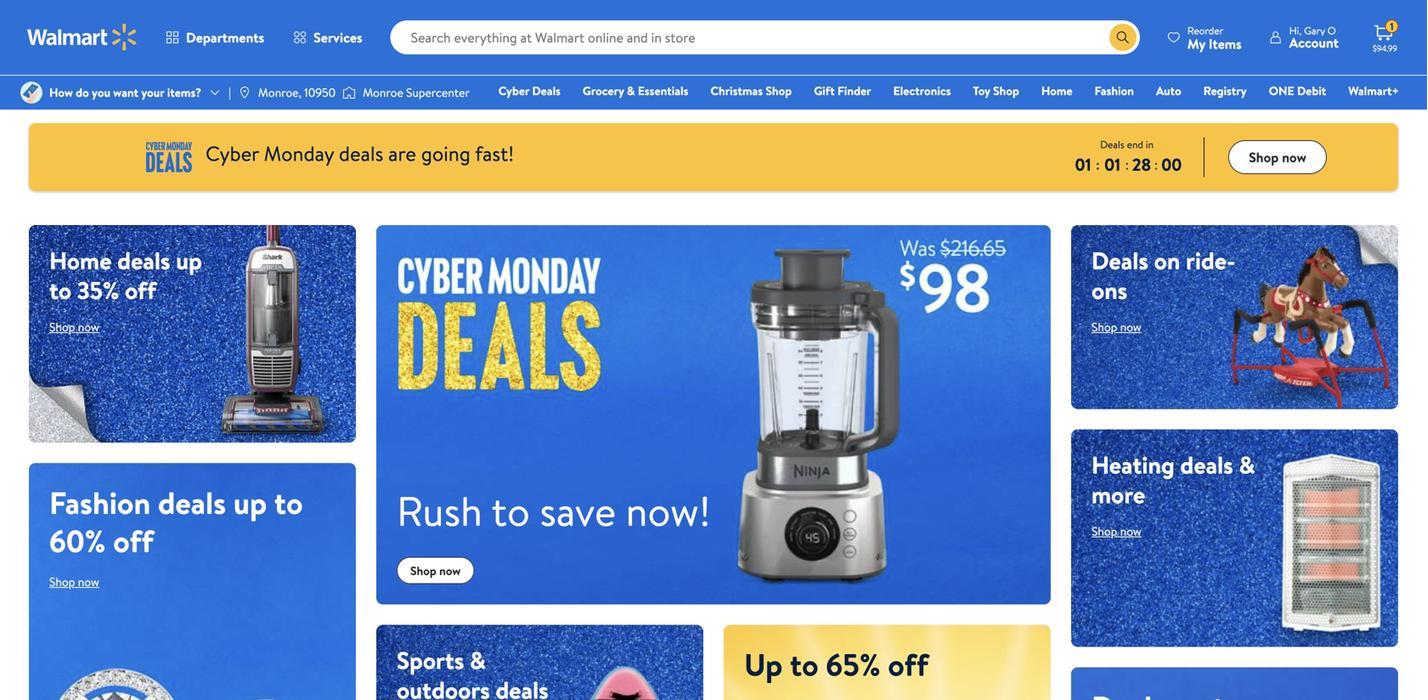 Task type: describe. For each thing, give the bounding box(es) containing it.
home for home
[[1042, 82, 1073, 99]]

heating
[[1092, 448, 1175, 482]]

shop inside button
[[1250, 148, 1279, 166]]

gift finder link
[[807, 82, 879, 100]]

hi,
[[1290, 23, 1302, 38]]

shop now link for rush to save now!
[[397, 557, 475, 584]]

grocery
[[583, 82, 624, 99]]

one
[[1270, 82, 1295, 99]]

christmas
[[711, 82, 763, 99]]

gift
[[814, 82, 835, 99]]

gary
[[1305, 23, 1326, 38]]

up
[[745, 643, 783, 686]]

deals for heating deals & more
[[1181, 448, 1234, 482]]

shop now for heating deals & more
[[1092, 523, 1142, 540]]

shop down ons
[[1092, 319, 1118, 335]]

sports & outdoors deals
[[397, 644, 549, 700]]

3 : from the left
[[1155, 155, 1159, 174]]

shop now link for deals on ride- ons
[[1092, 319, 1142, 335]]

departments
[[186, 28, 264, 47]]

now for fashion deals up to 60% off
[[78, 574, 99, 590]]

2 01 from the left
[[1105, 153, 1121, 176]]

your
[[141, 84, 164, 101]]

00
[[1162, 153, 1183, 176]]

fashion for fashion deals up to 60% off
[[49, 481, 151, 524]]

now for deals on ride- ons
[[1121, 319, 1142, 335]]

search icon image
[[1117, 31, 1130, 44]]

home deals up to 35% off
[[49, 244, 202, 307]]

Search search field
[[391, 20, 1140, 54]]

end
[[1128, 137, 1144, 152]]

one debit link
[[1262, 82, 1335, 100]]

grocery & essentials link
[[575, 82, 696, 100]]

rush to save now!
[[397, 483, 711, 539]]

shop down 60% on the left bottom of page
[[49, 574, 75, 590]]

my
[[1188, 34, 1206, 53]]

0 vertical spatial deals
[[532, 82, 561, 99]]

want
[[113, 84, 139, 101]]

christmas shop
[[711, 82, 792, 99]]

fashion deals up to 60% off
[[49, 481, 303, 562]]

essentials
[[638, 82, 689, 99]]

& for sports & outdoors deals
[[470, 644, 486, 677]]

deals for deals end in 01 : 01 : 28 : 00
[[1101, 137, 1125, 152]]

to inside the home deals up to 35% off
[[49, 274, 72, 307]]

how do you want your items?
[[49, 84, 201, 101]]

& inside heating deals & more
[[1240, 448, 1256, 482]]

shop now for fashion deals up to 60% off
[[49, 574, 99, 590]]

auto
[[1157, 82, 1182, 99]]

deals for fashion deals up to 60% off
[[158, 481, 226, 524]]

items
[[1209, 34, 1242, 53]]

walmart plus logo image
[[97, 142, 192, 173]]

now!
[[626, 483, 711, 539]]

deals for home deals up to 35% off
[[117, 244, 170, 277]]

monroe, 10950
[[258, 84, 336, 101]]

shop now button
[[1229, 140, 1328, 174]]

 image for monroe, 10950
[[238, 86, 251, 99]]

account
[[1290, 33, 1339, 52]]

debit
[[1298, 82, 1327, 99]]

shop now link for heating deals & more
[[1092, 523, 1142, 540]]

up for home deals up to 35% off
[[176, 244, 202, 277]]

electronics link
[[886, 82, 959, 100]]

deals for deals on ride- ons
[[1092, 244, 1149, 277]]

now for heating deals & more
[[1121, 523, 1142, 540]]

shop now for deals on ride- ons
[[1092, 319, 1142, 335]]

reorder
[[1188, 23, 1224, 38]]

sports
[[397, 644, 464, 677]]

registry
[[1204, 82, 1247, 99]]

home for home deals up to 35% off
[[49, 244, 112, 277]]

cyber for cyber deals
[[499, 82, 530, 99]]

|
[[229, 84, 231, 101]]

to inside fashion deals up to 60% off
[[274, 481, 303, 524]]

fashion for fashion
[[1095, 82, 1135, 99]]

shop now link for fashion deals up to 60% off
[[49, 574, 99, 590]]

deals inside sports & outdoors deals
[[496, 674, 549, 700]]

fast!
[[475, 139, 514, 168]]

up for fashion deals up to 60% off
[[233, 481, 267, 524]]

deals end in 01 : 01 : 28 : 00
[[1076, 137, 1183, 176]]

shop now inside the shop now button
[[1250, 148, 1307, 166]]

toy shop
[[974, 82, 1020, 99]]

monroe
[[363, 84, 404, 101]]

shop now for rush to save now!
[[411, 563, 461, 579]]

toy shop link
[[966, 82, 1027, 100]]

heating deals & more
[[1092, 448, 1256, 511]]

& for grocery & essentials
[[627, 82, 635, 99]]

monday
[[264, 139, 334, 168]]



Task type: locate. For each thing, give the bounding box(es) containing it.
1 horizontal spatial :
[[1126, 155, 1129, 174]]

& inside sports & outdoors deals
[[470, 644, 486, 677]]

0 horizontal spatial 01
[[1076, 153, 1092, 176]]

cyber inside "cyber deals" link
[[499, 82, 530, 99]]

1 horizontal spatial &
[[627, 82, 635, 99]]

0 horizontal spatial up
[[176, 244, 202, 277]]

65%
[[826, 643, 881, 686]]

christmas shop link
[[703, 82, 800, 100]]

01
[[1076, 153, 1092, 176], [1105, 153, 1121, 176]]

monroe supercenter
[[363, 84, 470, 101]]

shop now link
[[49, 319, 99, 335], [1092, 319, 1142, 335], [1092, 523, 1142, 540], [397, 557, 475, 584], [49, 574, 99, 590]]

cyber deals link
[[491, 82, 569, 100]]

you
[[92, 84, 110, 101]]

0 vertical spatial home
[[1042, 82, 1073, 99]]

0 vertical spatial fashion
[[1095, 82, 1135, 99]]

cyber for cyber monday deals are going fast!
[[206, 139, 259, 168]]

35%
[[77, 274, 119, 307]]

now for home deals up to 35% off
[[78, 319, 99, 335]]

shop right christmas
[[766, 82, 792, 99]]

deals
[[339, 139, 384, 168], [117, 244, 170, 277], [1181, 448, 1234, 482], [158, 481, 226, 524], [496, 674, 549, 700]]

1 vertical spatial deals
[[1101, 137, 1125, 152]]

1 vertical spatial &
[[1240, 448, 1256, 482]]

cyber up the fast! on the top of the page
[[499, 82, 530, 99]]

walmart image
[[27, 24, 138, 51]]

shop now down 35%
[[49, 319, 99, 335]]

deals left on
[[1092, 244, 1149, 277]]

1 horizontal spatial 01
[[1105, 153, 1121, 176]]

2 : from the left
[[1126, 155, 1129, 174]]

services button
[[279, 17, 377, 58]]

how
[[49, 84, 73, 101]]

now down one debit
[[1283, 148, 1307, 166]]

now down the 'more'
[[1121, 523, 1142, 540]]

are
[[389, 139, 416, 168]]

shop now link down 60% on the left bottom of page
[[49, 574, 99, 590]]

2 horizontal spatial :
[[1155, 155, 1159, 174]]

home inside the home deals up to 35% off
[[49, 244, 112, 277]]

now
[[1283, 148, 1307, 166], [78, 319, 99, 335], [1121, 319, 1142, 335], [1121, 523, 1142, 540], [440, 563, 461, 579], [78, 574, 99, 590]]

fashion
[[1095, 82, 1135, 99], [49, 481, 151, 524]]

0 horizontal spatial cyber
[[206, 139, 259, 168]]

shop now down ons
[[1092, 319, 1142, 335]]

1 01 from the left
[[1076, 153, 1092, 176]]

finder
[[838, 82, 872, 99]]

off right 60% on the left bottom of page
[[113, 520, 154, 562]]

registry link
[[1196, 82, 1255, 100]]

 image left the how
[[20, 82, 42, 104]]

0 vertical spatial off
[[125, 274, 156, 307]]

on
[[1155, 244, 1181, 277]]

shop
[[766, 82, 792, 99], [994, 82, 1020, 99], [1250, 148, 1279, 166], [49, 319, 75, 335], [1092, 319, 1118, 335], [1092, 523, 1118, 540], [411, 563, 437, 579], [49, 574, 75, 590]]

gift finder
[[814, 82, 872, 99]]

shop now link down the 'more'
[[1092, 523, 1142, 540]]

now inside button
[[1283, 148, 1307, 166]]

$94.99
[[1373, 42, 1398, 54]]

deals inside fashion deals up to 60% off
[[158, 481, 226, 524]]

 image
[[20, 82, 42, 104], [238, 86, 251, 99]]

up
[[176, 244, 202, 277], [233, 481, 267, 524]]

hi, gary o account
[[1290, 23, 1339, 52]]

do
[[76, 84, 89, 101]]

shop down rush
[[411, 563, 437, 579]]

1 vertical spatial fashion
[[49, 481, 151, 524]]

1 horizontal spatial home
[[1042, 82, 1073, 99]]

home
[[1042, 82, 1073, 99], [49, 244, 112, 277]]

now down rush
[[440, 563, 461, 579]]

 image
[[343, 84, 356, 101]]

outdoors
[[397, 674, 490, 700]]

services
[[314, 28, 363, 47]]

0 horizontal spatial home
[[49, 244, 112, 277]]

now down ons
[[1121, 319, 1142, 335]]

to
[[49, 274, 72, 307], [274, 481, 303, 524], [492, 483, 530, 539], [790, 643, 819, 686]]

items?
[[167, 84, 201, 101]]

 image right |
[[238, 86, 251, 99]]

28
[[1133, 153, 1152, 176]]

off for home
[[125, 274, 156, 307]]

cyber monday deals are going fast!
[[206, 139, 514, 168]]

shop now
[[1250, 148, 1307, 166], [49, 319, 99, 335], [1092, 319, 1142, 335], [1092, 523, 1142, 540], [411, 563, 461, 579], [49, 574, 99, 590]]

1 horizontal spatial up
[[233, 481, 267, 524]]

1 vertical spatial home
[[49, 244, 112, 277]]

shop right toy
[[994, 82, 1020, 99]]

1 horizontal spatial fashion
[[1095, 82, 1135, 99]]

0 horizontal spatial :
[[1096, 155, 1100, 174]]

up inside the home deals up to 35% off
[[176, 244, 202, 277]]

departments button
[[151, 17, 279, 58]]

shop now down one
[[1250, 148, 1307, 166]]

shop now link down ons
[[1092, 319, 1142, 335]]

o
[[1328, 23, 1337, 38]]

deals on ride- ons
[[1092, 244, 1236, 307]]

off
[[125, 274, 156, 307], [113, 520, 154, 562], [888, 643, 929, 686]]

deals inside deals end in 01 : 01 : 28 : 00
[[1101, 137, 1125, 152]]

more
[[1092, 478, 1146, 511]]

2 vertical spatial &
[[470, 644, 486, 677]]

off right 65%
[[888, 643, 929, 686]]

cyber down |
[[206, 139, 259, 168]]

deals inside the home deals up to 35% off
[[117, 244, 170, 277]]

up inside fashion deals up to 60% off
[[233, 481, 267, 524]]

60%
[[49, 520, 106, 562]]

walmart+
[[1349, 82, 1400, 99]]

shop down the home deals up to 35% off
[[49, 319, 75, 335]]

deals inside heating deals & more
[[1181, 448, 1234, 482]]

shop down one
[[1250, 148, 1279, 166]]

:
[[1096, 155, 1100, 174], [1126, 155, 1129, 174], [1155, 155, 1159, 174]]

auto link
[[1149, 82, 1190, 100]]

1
[[1391, 19, 1394, 34]]

fashion link
[[1088, 82, 1142, 100]]

rush
[[397, 483, 483, 539]]

home link
[[1034, 82, 1081, 100]]

shop now down the 'more'
[[1092, 523, 1142, 540]]

Walmart Site-Wide search field
[[391, 20, 1140, 54]]

shop now link down 35%
[[49, 319, 99, 335]]

fashion inside fashion deals up to 60% off
[[49, 481, 151, 524]]

shop now link down rush
[[397, 557, 475, 584]]

off inside fashion deals up to 60% off
[[113, 520, 154, 562]]

2 vertical spatial deals
[[1092, 244, 1149, 277]]

shop now down rush
[[411, 563, 461, 579]]

0 vertical spatial &
[[627, 82, 635, 99]]

off inside the home deals up to 35% off
[[125, 274, 156, 307]]

now for rush to save now!
[[440, 563, 461, 579]]

0 horizontal spatial fashion
[[49, 481, 151, 524]]

&
[[627, 82, 635, 99], [1240, 448, 1256, 482], [470, 644, 486, 677]]

1 horizontal spatial cyber
[[499, 82, 530, 99]]

deals
[[532, 82, 561, 99], [1101, 137, 1125, 152], [1092, 244, 1149, 277]]

supercenter
[[406, 84, 470, 101]]

grocery & essentials
[[583, 82, 689, 99]]

now down 35%
[[78, 319, 99, 335]]

0 horizontal spatial &
[[470, 644, 486, 677]]

10950
[[304, 84, 336, 101]]

off right 35%
[[125, 274, 156, 307]]

ons
[[1092, 274, 1128, 307]]

monroe,
[[258, 84, 302, 101]]

0 horizontal spatial  image
[[20, 82, 42, 104]]

shop now down 60% on the left bottom of page
[[49, 574, 99, 590]]

0 vertical spatial up
[[176, 244, 202, 277]]

shop now for home deals up to 35% off
[[49, 319, 99, 335]]

2 vertical spatial off
[[888, 643, 929, 686]]

deals inside "deals on ride- ons"
[[1092, 244, 1149, 277]]

shop down the 'more'
[[1092, 523, 1118, 540]]

cyber
[[499, 82, 530, 99], [206, 139, 259, 168]]

in
[[1146, 137, 1154, 152]]

1 vertical spatial off
[[113, 520, 154, 562]]

0 vertical spatial cyber
[[499, 82, 530, 99]]

ride-
[[1187, 244, 1236, 277]]

1 horizontal spatial  image
[[238, 86, 251, 99]]

2 horizontal spatial &
[[1240, 448, 1256, 482]]

1 vertical spatial cyber
[[206, 139, 259, 168]]

deals left end
[[1101, 137, 1125, 152]]

reorder my items
[[1188, 23, 1242, 53]]

walmart+ link
[[1341, 82, 1407, 100]]

deals left grocery
[[532, 82, 561, 99]]

toy
[[974, 82, 991, 99]]

going
[[421, 139, 471, 168]]

electronics
[[894, 82, 951, 99]]

shop now link for home deals up to 35% off
[[49, 319, 99, 335]]

1 vertical spatial up
[[233, 481, 267, 524]]

up to 65% off
[[745, 643, 929, 686]]

save
[[540, 483, 616, 539]]

off for fashion
[[113, 520, 154, 562]]

1 : from the left
[[1096, 155, 1100, 174]]

now down 60% on the left bottom of page
[[78, 574, 99, 590]]

 image for how do you want your items?
[[20, 82, 42, 104]]

one debit
[[1270, 82, 1327, 99]]

cyber deals
[[499, 82, 561, 99]]



Task type: vqa. For each thing, say whether or not it's contained in the screenshot.
All Deals
no



